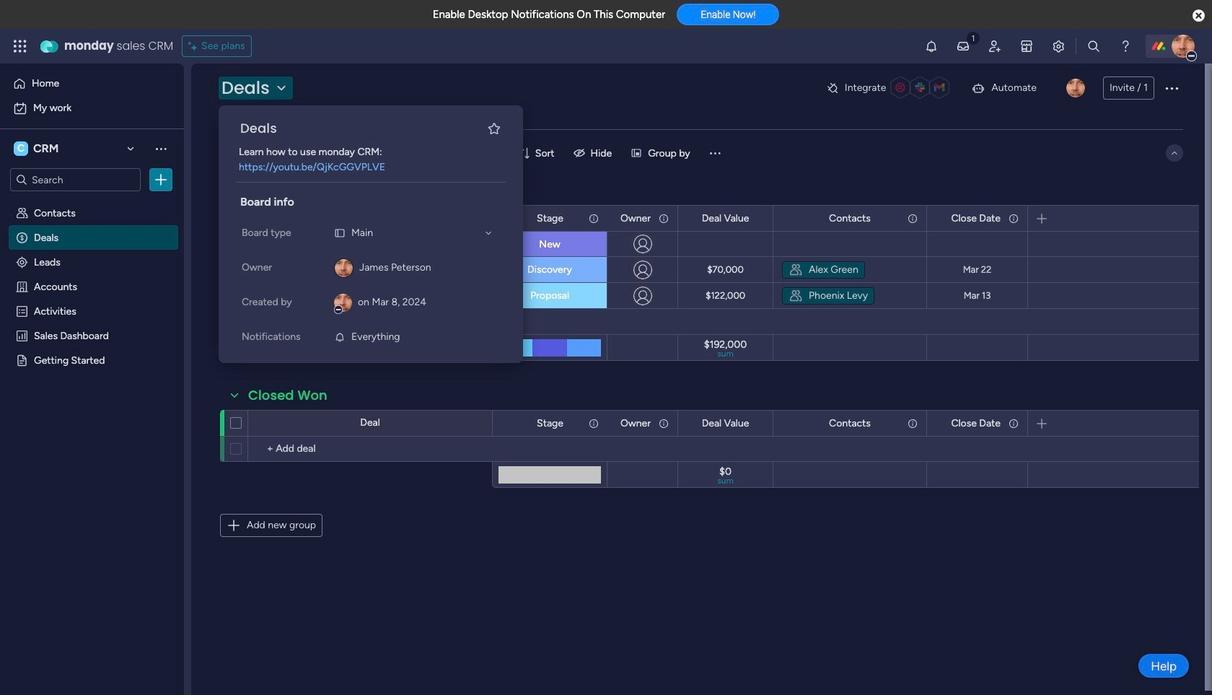 Task type: locate. For each thing, give the bounding box(es) containing it.
monday marketplace image
[[1020, 39, 1035, 53]]

2 svg image from the top
[[789, 288, 804, 303]]

tab list
[[219, 105, 1184, 129]]

james peterson image
[[1172, 35, 1196, 58], [1067, 79, 1086, 97]]

option
[[9, 72, 175, 95], [9, 97, 175, 120], [0, 200, 184, 203]]

search everything image
[[1087, 39, 1102, 53]]

1 horizontal spatial james peterson image
[[1172, 35, 1196, 58]]

1 svg image from the top
[[789, 262, 804, 277]]

public dashboard image
[[15, 329, 29, 342]]

svg image
[[789, 262, 804, 277], [789, 288, 804, 303]]

column information image
[[588, 213, 600, 224], [908, 213, 919, 224], [1009, 213, 1020, 224], [908, 418, 919, 429], [1009, 418, 1020, 429]]

0 vertical spatial option
[[9, 72, 175, 95]]

options image
[[1164, 79, 1181, 97]]

svg image inside phoenix levy element
[[789, 288, 804, 303]]

svg image down "alex green" element
[[789, 288, 804, 303]]

svg image up phoenix levy element
[[789, 262, 804, 277]]

tab
[[451, 105, 474, 129]]

1 vertical spatial option
[[9, 97, 175, 120]]

Search in workspace field
[[30, 171, 121, 188]]

1 image
[[967, 30, 980, 46]]

Search field
[[322, 143, 365, 163]]

0 vertical spatial svg image
[[789, 262, 804, 277]]

add to favorites image
[[487, 121, 502, 136]]

update feed image
[[957, 39, 971, 53]]

svg image for phoenix levy element
[[789, 288, 804, 303]]

column information image
[[658, 213, 670, 224], [588, 418, 600, 429], [658, 418, 670, 429]]

emails settings image
[[1052, 39, 1066, 53]]

1 vertical spatial svg image
[[789, 288, 804, 303]]

svg image inside "alex green" element
[[789, 262, 804, 277]]

None field
[[237, 119, 482, 138], [245, 181, 333, 200], [534, 210, 567, 226], [617, 210, 655, 226], [699, 210, 753, 226], [826, 210, 875, 226], [948, 210, 1005, 226], [245, 386, 331, 405], [534, 415, 567, 431], [617, 415, 655, 431], [699, 415, 753, 431], [826, 415, 875, 431], [948, 415, 1005, 431], [237, 119, 482, 138], [245, 181, 333, 200], [534, 210, 567, 226], [617, 210, 655, 226], [699, 210, 753, 226], [826, 210, 875, 226], [948, 210, 1005, 226], [245, 386, 331, 405], [534, 415, 567, 431], [617, 415, 655, 431], [699, 415, 753, 431], [826, 415, 875, 431], [948, 415, 1005, 431]]

v2 search image
[[311, 145, 322, 161]]

svg image for "alex green" element
[[789, 262, 804, 277]]

1 vertical spatial james peterson image
[[1067, 79, 1086, 97]]

phoenix levy element
[[783, 287, 875, 304]]

0 vertical spatial james peterson image
[[1172, 35, 1196, 58]]

options image
[[154, 173, 168, 187], [201, 226, 212, 262], [201, 252, 212, 288], [201, 278, 212, 314]]

help image
[[1119, 39, 1134, 53]]

list box
[[0, 197, 184, 567]]



Task type: describe. For each thing, give the bounding box(es) containing it.
filter board by person image
[[373, 146, 396, 160]]

+ Add deal text field
[[256, 440, 486, 458]]

2 vertical spatial option
[[0, 200, 184, 203]]

select product image
[[13, 39, 27, 53]]

notifications image
[[925, 39, 939, 53]]

workspace options image
[[154, 141, 168, 156]]

invite members image
[[988, 39, 1003, 53]]

angle down image
[[280, 148, 287, 158]]

dapulse close image
[[1193, 9, 1206, 23]]

0 horizontal spatial james peterson image
[[1067, 79, 1086, 97]]

workspace image
[[14, 141, 28, 157]]

workspace selection element
[[14, 140, 61, 157]]

public board image
[[15, 353, 29, 367]]

alex green element
[[783, 261, 865, 278]]

menu image
[[708, 146, 722, 160]]

collapse image
[[1170, 147, 1181, 159]]

see plans image
[[189, 38, 201, 54]]



Task type: vqa. For each thing, say whether or not it's contained in the screenshot.
James Peterson icon
yes



